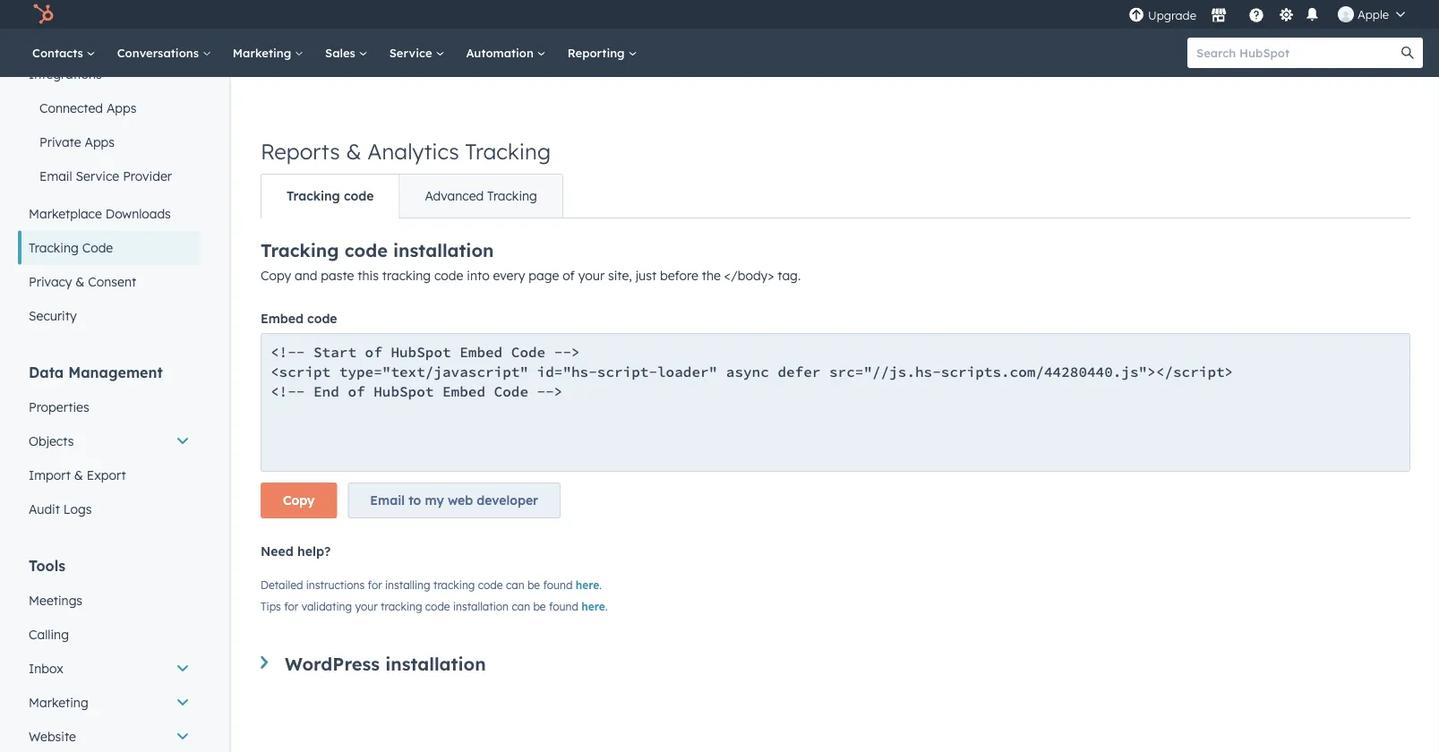 Task type: locate. For each thing, give the bounding box(es) containing it.
contacts
[[32, 45, 87, 60]]

& inside import & export link
[[74, 467, 83, 483]]

1 vertical spatial can
[[512, 600, 530, 613]]

apps
[[107, 100, 137, 116], [85, 134, 115, 150]]

apps up the email service provider
[[85, 134, 115, 150]]

analytics
[[368, 138, 459, 165]]

embed code
[[261, 311, 337, 327]]

0 horizontal spatial your
[[355, 600, 378, 613]]

email service provider
[[39, 168, 172, 184]]

tracking inside tracking code installation copy and paste this tracking code into every page of your site, just before the </body> tag.
[[261, 239, 339, 262]]

management
[[68, 363, 163, 381]]

1 vertical spatial here link
[[582, 600, 605, 613]]

1 vertical spatial for
[[284, 600, 299, 613]]

into
[[467, 268, 490, 284]]

detailed instructions for installing tracking code can be found here . tips for validating your tracking code installation can be found here .
[[261, 578, 608, 613]]

tracking for tracking code
[[29, 240, 79, 255]]

instructions
[[306, 578, 365, 592]]

1 vertical spatial service
[[76, 168, 119, 184]]

marketing inside marketing dropdown button
[[29, 695, 88, 710]]

& inside privacy & consent link
[[76, 274, 85, 289]]

here
[[576, 578, 600, 592], [582, 600, 605, 613]]

email to my web developer button
[[348, 483, 561, 519]]

1 vertical spatial apps
[[85, 134, 115, 150]]

menu containing apple
[[1127, 0, 1418, 29]]

& up tracking code
[[346, 138, 362, 165]]

here link for tips for validating your tracking code installation can be found
[[582, 600, 605, 613]]

here link
[[576, 578, 600, 592], [582, 600, 605, 613]]

for left installing
[[368, 578, 382, 592]]

data management
[[29, 363, 163, 381]]

tracking code installation copy and paste this tracking code into every page of your site, just before the </body> tag.
[[261, 239, 801, 284]]

.
[[600, 578, 602, 592], [605, 600, 608, 613]]

tag.
[[778, 268, 801, 284]]

reporting link
[[557, 29, 648, 77]]

marketing link
[[222, 29, 315, 77]]

& left export
[[74, 467, 83, 483]]

advanced
[[425, 188, 484, 204]]

apps for connected apps
[[107, 100, 137, 116]]

wordpress installation
[[285, 653, 486, 675]]

installing
[[385, 578, 431, 592]]

tracking inside tracking code installation copy and paste this tracking code into every page of your site, just before the </body> tag.
[[382, 268, 431, 284]]

tracking down installing
[[381, 600, 422, 613]]

every
[[493, 268, 525, 284]]

tracking right this
[[382, 268, 431, 284]]

be
[[528, 578, 540, 592], [533, 600, 546, 613]]

1 horizontal spatial for
[[368, 578, 382, 592]]

copy left and at the top left
[[261, 268, 291, 284]]

found
[[543, 578, 573, 592], [549, 600, 579, 613]]

reports & analytics tracking
[[261, 138, 551, 165]]

installation inside detailed instructions for installing tracking code can be found here . tips for validating your tracking code installation can be found here .
[[453, 600, 509, 613]]

0 horizontal spatial email
[[39, 168, 72, 184]]

website button
[[18, 720, 201, 753]]

copy inside tracking code installation copy and paste this tracking code into every page of your site, just before the </body> tag.
[[261, 268, 291, 284]]

1 horizontal spatial service
[[389, 45, 436, 60]]

code down installing
[[425, 600, 450, 613]]

private
[[39, 134, 81, 150]]

1 vertical spatial .
[[605, 600, 608, 613]]

for right tips
[[284, 600, 299, 613]]

conversations
[[117, 45, 202, 60]]

1 vertical spatial be
[[533, 600, 546, 613]]

objects
[[29, 433, 74, 449]]

1 vertical spatial copy
[[283, 493, 315, 508]]

your down the instructions
[[355, 600, 378, 613]]

0 vertical spatial found
[[543, 578, 573, 592]]

menu
[[1127, 0, 1418, 29]]

1 horizontal spatial marketing
[[233, 45, 295, 60]]

tracking up and at the top left
[[261, 239, 339, 262]]

your right of
[[579, 268, 605, 284]]

email inside button
[[370, 493, 405, 508]]

code right installing
[[478, 578, 503, 592]]

this
[[358, 268, 379, 284]]

&
[[346, 138, 362, 165], [76, 274, 85, 289], [74, 467, 83, 483]]

marketplaces image
[[1211, 8, 1227, 24]]

service down private apps link
[[76, 168, 119, 184]]

the
[[702, 268, 721, 284]]

0 vertical spatial marketing
[[233, 45, 295, 60]]

wordpress installation button
[[261, 653, 1411, 675]]

1 horizontal spatial .
[[605, 600, 608, 613]]

can
[[506, 578, 525, 592], [512, 600, 530, 613]]

1 vertical spatial installation
[[453, 600, 509, 613]]

& for export
[[74, 467, 83, 483]]

upgrade image
[[1129, 8, 1145, 24]]

email down the private
[[39, 168, 72, 184]]

1 vertical spatial &
[[76, 274, 85, 289]]

search image
[[1402, 47, 1415, 59]]

0 horizontal spatial .
[[600, 578, 602, 592]]

1 horizontal spatial your
[[579, 268, 605, 284]]

0 vertical spatial .
[[600, 578, 602, 592]]

sales
[[325, 45, 359, 60]]

apps down integrations dropdown button on the top
[[107, 100, 137, 116]]

<!-- Start of HubSpot Embed Code --> <script type="text/javascript" id="hs-script-loader" async defer src="//js.hs-scripts.com/44280440.js"></script> <!-- End of HubSpot Embed Code --> text field
[[261, 333, 1411, 472]]

security
[[29, 308, 77, 323]]

tracking right installing
[[434, 578, 475, 592]]

code up this
[[345, 239, 388, 262]]

marketing up website
[[29, 695, 88, 710]]

tracking right advanced
[[487, 188, 537, 204]]

0 vertical spatial your
[[579, 268, 605, 284]]

conversations link
[[106, 29, 222, 77]]

tracking
[[465, 138, 551, 165], [287, 188, 340, 204], [487, 188, 537, 204], [261, 239, 339, 262], [29, 240, 79, 255]]

2 vertical spatial &
[[74, 467, 83, 483]]

private apps link
[[18, 125, 201, 159]]

properties
[[29, 399, 89, 415]]

service right sales link
[[389, 45, 436, 60]]

tracking up advanced tracking
[[465, 138, 551, 165]]

audit
[[29, 501, 60, 517]]

0 horizontal spatial service
[[76, 168, 119, 184]]

properties link
[[18, 390, 201, 424]]

integrations
[[29, 66, 102, 82]]

to
[[409, 493, 421, 508]]

1 vertical spatial marketing
[[29, 695, 88, 710]]

for
[[368, 578, 382, 592], [284, 600, 299, 613]]

0 vertical spatial apps
[[107, 100, 137, 116]]

& right privacy
[[76, 274, 85, 289]]

copy up need help?
[[283, 493, 315, 508]]

2 vertical spatial installation
[[385, 653, 486, 675]]

navigation
[[261, 174, 563, 219]]

0 horizontal spatial marketing
[[29, 695, 88, 710]]

0 vertical spatial &
[[346, 138, 362, 165]]

1 vertical spatial your
[[355, 600, 378, 613]]

email for email service provider
[[39, 168, 72, 184]]

0 vertical spatial service
[[389, 45, 436, 60]]

contacts link
[[22, 29, 106, 77]]

code
[[344, 188, 374, 204], [345, 239, 388, 262], [434, 268, 464, 284], [307, 311, 337, 327], [478, 578, 503, 592], [425, 600, 450, 613]]

tracking up privacy
[[29, 240, 79, 255]]

copy
[[261, 268, 291, 284], [283, 493, 315, 508]]

audit logs link
[[18, 492, 201, 526]]

web
[[448, 493, 473, 508]]

1 vertical spatial tracking
[[434, 578, 475, 592]]

copy button
[[261, 483, 337, 519]]

marketing left 'sales'
[[233, 45, 295, 60]]

just
[[636, 268, 657, 284]]

0 vertical spatial here link
[[576, 578, 600, 592]]

1 vertical spatial email
[[370, 493, 405, 508]]

notifications image
[[1305, 8, 1321, 24]]

privacy & consent link
[[18, 265, 201, 299]]

page
[[529, 268, 559, 284]]

service
[[389, 45, 436, 60], [76, 168, 119, 184]]

automation
[[466, 45, 537, 60]]

0 horizontal spatial for
[[284, 600, 299, 613]]

email left to
[[370, 493, 405, 508]]

1 horizontal spatial email
[[370, 493, 405, 508]]

marketplace downloads
[[29, 206, 171, 221]]

0 vertical spatial email
[[39, 168, 72, 184]]

0 vertical spatial tracking
[[382, 268, 431, 284]]

0 vertical spatial installation
[[393, 239, 494, 262]]

website
[[29, 729, 76, 745]]

marketplaces button
[[1201, 0, 1238, 29]]

help image
[[1249, 8, 1265, 24]]

tracking down reports at the left top of the page
[[287, 188, 340, 204]]

0 vertical spatial copy
[[261, 268, 291, 284]]

meetings
[[29, 593, 82, 608]]

apps for private apps
[[85, 134, 115, 150]]



Task type: vqa. For each thing, say whether or not it's contained in the screenshot.
the Activity
no



Task type: describe. For each thing, give the bounding box(es) containing it.
</body>
[[725, 268, 774, 284]]

integrations button
[[18, 57, 201, 91]]

reports
[[261, 138, 340, 165]]

caret image
[[261, 656, 268, 669]]

import & export
[[29, 467, 126, 483]]

code down reports & analytics tracking on the top left of page
[[344, 188, 374, 204]]

tracking code link
[[262, 175, 399, 218]]

here link for detailed instructions for installing tracking code can be found
[[576, 578, 600, 592]]

marketplace
[[29, 206, 102, 221]]

before
[[660, 268, 699, 284]]

objects button
[[18, 424, 201, 458]]

tracking code
[[287, 188, 374, 204]]

inbox
[[29, 661, 63, 676]]

2 vertical spatial tracking
[[381, 600, 422, 613]]

& for analytics
[[346, 138, 362, 165]]

my
[[425, 493, 444, 508]]

logs
[[63, 501, 92, 517]]

export
[[87, 467, 126, 483]]

import
[[29, 467, 71, 483]]

privacy
[[29, 274, 72, 289]]

connected
[[39, 100, 103, 116]]

import & export link
[[18, 458, 201, 492]]

tracking for tracking code
[[287, 188, 340, 204]]

advanced tracking
[[425, 188, 537, 204]]

your inside detailed instructions for installing tracking code can be found here . tips for validating your tracking code installation can be found here .
[[355, 600, 378, 613]]

connected apps link
[[18, 91, 201, 125]]

consent
[[88, 274, 136, 289]]

search button
[[1393, 38, 1424, 68]]

privacy & consent
[[29, 274, 136, 289]]

audit logs
[[29, 501, 92, 517]]

0 vertical spatial can
[[506, 578, 525, 592]]

meetings link
[[18, 584, 201, 618]]

upgrade
[[1149, 8, 1197, 23]]

marketing button
[[18, 686, 201, 720]]

reporting
[[568, 45, 628, 60]]

help button
[[1242, 4, 1272, 24]]

provider
[[123, 168, 172, 184]]

security link
[[18, 299, 201, 333]]

automation link
[[455, 29, 557, 77]]

email service provider link
[[18, 159, 201, 193]]

connected apps
[[39, 100, 137, 116]]

service link
[[379, 29, 455, 77]]

embed
[[261, 311, 304, 327]]

your inside tracking code installation copy and paste this tracking code into every page of your site, just before the </body> tag.
[[579, 268, 605, 284]]

inbox button
[[18, 652, 201, 686]]

apple lee image
[[1338, 6, 1355, 22]]

site,
[[608, 268, 632, 284]]

validating
[[302, 600, 352, 613]]

wordpress
[[285, 653, 380, 675]]

and
[[295, 268, 318, 284]]

settings link
[[1276, 5, 1298, 24]]

service inside "link"
[[389, 45, 436, 60]]

advanced tracking link
[[399, 175, 563, 218]]

tracking for tracking code installation copy and paste this tracking code into every page of your site, just before the </body> tag.
[[261, 239, 339, 262]]

code
[[82, 240, 113, 255]]

email to my web developer
[[370, 493, 538, 508]]

sales link
[[315, 29, 379, 77]]

apple button
[[1328, 0, 1416, 29]]

tracking code link
[[18, 231, 201, 265]]

settings image
[[1279, 8, 1295, 24]]

1 vertical spatial here
[[582, 600, 605, 613]]

downloads
[[105, 206, 171, 221]]

data
[[29, 363, 64, 381]]

navigation containing tracking code
[[261, 174, 563, 219]]

hubspot link
[[22, 4, 67, 25]]

hubspot image
[[32, 4, 54, 25]]

Search HubSpot search field
[[1188, 38, 1408, 68]]

marketing inside marketing "link"
[[233, 45, 295, 60]]

help?
[[297, 544, 331, 560]]

detailed
[[261, 578, 303, 592]]

0 vertical spatial for
[[368, 578, 382, 592]]

email for email to my web developer
[[370, 493, 405, 508]]

marketplace downloads link
[[18, 197, 201, 231]]

copy inside button
[[283, 493, 315, 508]]

tools
[[29, 557, 66, 575]]

code left into on the left of page
[[434, 268, 464, 284]]

code right 'embed'
[[307, 311, 337, 327]]

embed code element
[[261, 333, 1411, 529]]

need
[[261, 544, 294, 560]]

installation inside tracking code installation copy and paste this tracking code into every page of your site, just before the </body> tag.
[[393, 239, 494, 262]]

developer
[[477, 493, 538, 508]]

calling
[[29, 627, 69, 642]]

& for consent
[[76, 274, 85, 289]]

of
[[563, 268, 575, 284]]

tools element
[[18, 556, 201, 753]]

1 vertical spatial found
[[549, 600, 579, 613]]

0 vertical spatial be
[[528, 578, 540, 592]]

apple
[[1358, 7, 1390, 22]]

private apps
[[39, 134, 115, 150]]

paste
[[321, 268, 354, 284]]

data management element
[[18, 362, 201, 526]]

0 vertical spatial here
[[576, 578, 600, 592]]

tracking code
[[29, 240, 113, 255]]



